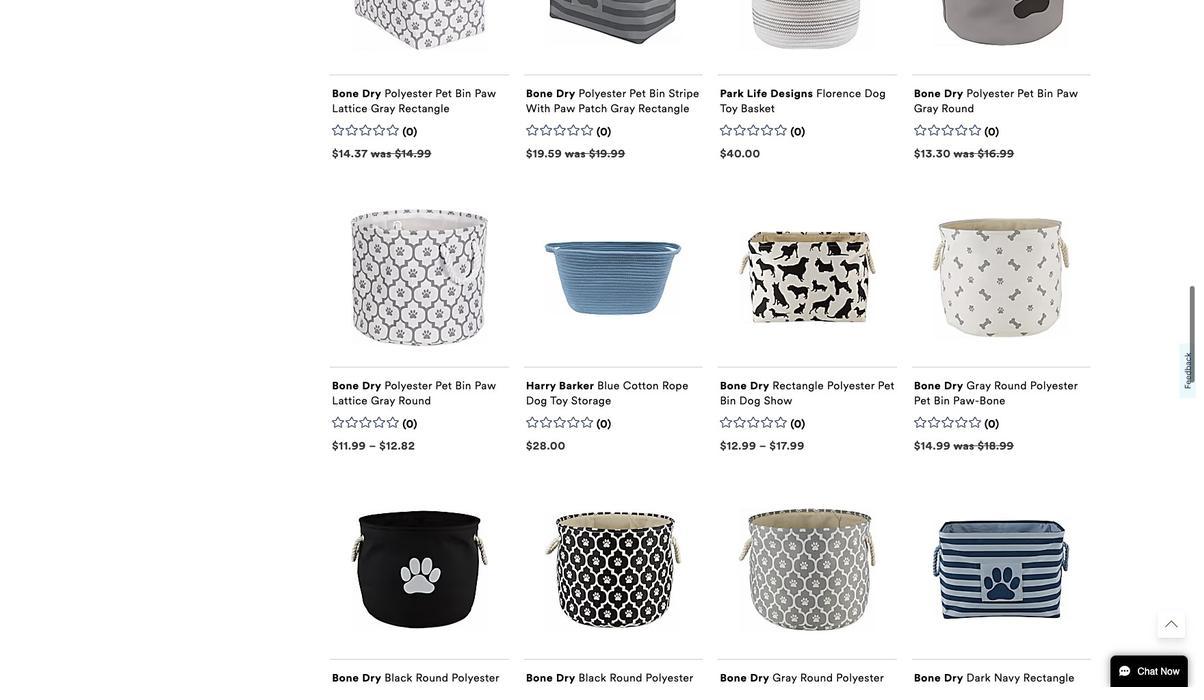 Task type: describe. For each thing, give the bounding box(es) containing it.
(0) for $11.99
[[403, 418, 418, 431]]

$14.37 was $14.99
[[332, 147, 432, 160]]

gray inside the polyester pet bin paw gray round
[[914, 102, 939, 115]]

gray round polyester pet bin paw lattice
[[720, 672, 884, 687]]

polyester inside rectangle polyester pet bin dog show
[[828, 379, 875, 392]]

patch
[[579, 102, 608, 115]]

$19.99
[[589, 147, 626, 160]]

bone for rectangle polyester pet bin dog show
[[720, 379, 748, 392]]

gray round polyester pet bin paw-bone
[[914, 379, 1078, 407]]

0 reviews element for $11.99
[[403, 418, 418, 432]]

(0) for $19.59
[[597, 125, 612, 138]]

bone for gray round polyester pet bin paw-bone
[[914, 379, 942, 392]]

toy inside blue cotton rope dog toy storage
[[551, 394, 568, 407]]

$12.99
[[720, 439, 757, 453]]

bone dry for gray round polyester pet bin paw-bone
[[914, 379, 964, 392]]

basket
[[741, 102, 776, 115]]

dry for polyester pet bin stripe with paw patch gray rectangle
[[556, 87, 576, 100]]

park life designs
[[720, 87, 814, 100]]

dry for dark navy rectangle polyester pet bin stripe with pa
[[945, 672, 964, 685]]

pet inside the polyester pet bin paw gray round
[[1018, 87, 1035, 100]]

bone dry for black round polyester pet bin paw
[[332, 672, 382, 685]]

rectangle inside polyester pet bin paw lattice gray rectangle
[[399, 102, 450, 115]]

rectangle inside rectangle polyester pet bin dog show
[[773, 379, 824, 392]]

polyester inside polyester pet bin paw lattice gray round
[[385, 379, 433, 392]]

gray inside gray round polyester pet bin paw lattice
[[773, 672, 798, 685]]

gray inside gray round polyester pet bin paw-bone
[[967, 379, 992, 392]]

pet inside black round polyester pet bin paw
[[332, 687, 349, 687]]

$18.99
[[978, 439, 1015, 453]]

bone dry for polyester pet bin paw lattice gray round
[[332, 379, 382, 392]]

$14.37
[[332, 147, 368, 160]]

pet inside 'dark navy rectangle polyester pet bin stripe with pa'
[[965, 687, 982, 687]]

bone for gray round polyester pet bin paw lattice
[[720, 672, 748, 685]]

paw inside gray round polyester pet bin paw lattice
[[760, 687, 781, 687]]

bone dry for gray round polyester pet bin paw lattice
[[720, 672, 770, 685]]

round for gray round polyester pet bin paw-bone
[[995, 379, 1028, 392]]

show
[[764, 394, 793, 407]]

polyester inside polyester pet bin paw lattice gray rectangle
[[385, 87, 433, 100]]

paw inside the polyester pet bin paw gray round
[[1057, 87, 1079, 100]]

bone dry for polyester pet bin paw gray round
[[914, 87, 964, 100]]

pet inside polyester pet bin paw lattice gray round
[[436, 379, 452, 392]]

$19.59 was $19.99
[[526, 147, 626, 160]]

gray inside polyester pet bin paw lattice gray round
[[371, 394, 396, 407]]

(0) for $12.99
[[791, 418, 806, 431]]

polyester inside gray round polyester pet bin paw lattice
[[837, 672, 884, 685]]

paw inside polyester pet bin paw lattice gray round
[[475, 379, 496, 392]]

dark
[[967, 672, 991, 685]]

round for black round polyester pet bin paw
[[416, 672, 449, 685]]

styled arrow button link
[[1158, 611, 1186, 638]]

pet inside polyester pet bin paw lattice gray rectangle
[[436, 87, 452, 100]]

blue
[[598, 379, 620, 392]]

polyester inside gray round polyester pet bin paw-bone
[[1031, 379, 1078, 392]]

bin inside polyester pet bin paw lattice gray rectangle
[[456, 87, 472, 100]]

park
[[720, 87, 744, 100]]

bin inside polyester pet bin paw lattice gray round
[[456, 379, 472, 392]]

was for $14.99
[[954, 439, 975, 453]]

harry barker
[[526, 379, 595, 392]]

florence dog toy basket
[[720, 87, 886, 115]]

bin inside polyester pet bin stripe with paw patch gray rectangle
[[650, 87, 666, 100]]

(0) for $13.30
[[985, 125, 1000, 138]]

from $11.99 up to $12.82 element
[[332, 439, 415, 453]]

polyester inside polyester pet bin stripe with paw patch gray rectangle
[[579, 87, 627, 100]]

dry for gray round polyester pet bin paw lattice
[[750, 672, 770, 685]]

round for gray round polyester pet bin paw lattice
[[801, 672, 834, 685]]

– for $12.99
[[760, 439, 767, 453]]

paw-
[[954, 394, 980, 407]]

$28.00
[[526, 439, 566, 453]]

$13.30
[[914, 147, 951, 160]]

0 reviews element for $13.30
[[985, 125, 1000, 140]]

bone for polyester pet bin paw gray round
[[914, 87, 942, 100]]

dry for polyester pet bin paw lattice gray rectangle
[[362, 87, 382, 100]]

lattice inside polyester pet bin paw lattice gray rectangle
[[332, 102, 368, 115]]

lattice inside gray round polyester pet bin paw lattice
[[784, 687, 820, 687]]

round inside the polyester pet bin paw gray round
[[942, 102, 975, 115]]

0 reviews element for $14.37
[[403, 125, 418, 140]]

polyester pet bin paw lattice gray round
[[332, 379, 496, 407]]

1 horizontal spatial $14.99
[[914, 439, 951, 453]]

was for $13.30
[[954, 147, 975, 160]]

$19.59
[[526, 147, 562, 160]]

dog inside blue cotton rope dog toy storage
[[526, 394, 548, 407]]

bone dry for polyester pet bin paw lattice gray rectangle
[[332, 87, 382, 100]]

pet inside rectangle polyester pet bin dog show
[[878, 379, 895, 392]]

bone dry for black round polyester pet bin paw lattice
[[526, 672, 576, 685]]

$11.99 – $12.82
[[332, 439, 415, 453]]

polyester inside black round polyester pet bin paw lattice
[[646, 672, 694, 685]]

dry for polyester pet bin paw gray round
[[945, 87, 964, 100]]

$11.99
[[332, 439, 366, 453]]

pet inside gray round polyester pet bin paw-bone
[[914, 394, 931, 407]]

dry for gray round polyester pet bin paw-bone
[[945, 379, 964, 392]]

rectangle polyester pet bin dog show
[[720, 379, 895, 407]]

dry for rectangle polyester pet bin dog show
[[750, 379, 770, 392]]

– for $11.99
[[369, 439, 377, 453]]



Task type: vqa. For each thing, say whether or not it's contained in the screenshot.
Gray within the polyester pet bin paw lattice gray rectangle
yes



Task type: locate. For each thing, give the bounding box(es) containing it.
1 vertical spatial stripe
[[1005, 687, 1035, 687]]

polyester inside 'dark navy rectangle polyester pet bin stripe with pa'
[[914, 687, 962, 687]]

bone for polyester pet bin stripe with paw patch gray rectangle
[[526, 87, 553, 100]]

1 vertical spatial with
[[1039, 687, 1063, 687]]

1 horizontal spatial –
[[760, 439, 767, 453]]

paw inside black round polyester pet bin paw lattice
[[566, 687, 587, 687]]

1 horizontal spatial black
[[579, 672, 607, 685]]

0 reviews element down florence dog toy basket
[[791, 125, 806, 140]]

(0) for $40.00
[[791, 125, 806, 138]]

0 horizontal spatial –
[[369, 439, 377, 453]]

$12.99 – $17.99
[[720, 439, 805, 453]]

was right the $14.37
[[371, 147, 392, 160]]

–
[[369, 439, 377, 453], [760, 439, 767, 453]]

0 vertical spatial $14.99
[[395, 147, 432, 160]]

bone dry for polyester pet bin stripe with paw patch gray rectangle
[[526, 87, 576, 100]]

dog right florence
[[865, 87, 886, 100]]

paw inside polyester pet bin stripe with paw patch gray rectangle
[[554, 102, 576, 115]]

round inside gray round polyester pet bin paw-bone
[[995, 379, 1028, 392]]

1 black from the left
[[385, 672, 413, 685]]

black round polyester pet bin paw
[[332, 672, 500, 687]]

harry
[[526, 379, 556, 392]]

dry for black round polyester pet bin paw lattice
[[556, 672, 576, 685]]

designs
[[771, 87, 814, 100]]

0 horizontal spatial dog
[[526, 394, 548, 407]]

– left '$17.99'
[[760, 439, 767, 453]]

black
[[385, 672, 413, 685], [579, 672, 607, 685]]

polyester inside the polyester pet bin paw gray round
[[967, 87, 1015, 100]]

(0) down florence dog toy basket
[[791, 125, 806, 138]]

barker
[[559, 379, 595, 392]]

was left $18.99
[[954, 439, 975, 453]]

scroll to top image
[[1166, 618, 1178, 631]]

(0) for $14.37
[[403, 125, 418, 138]]

$12.82
[[379, 439, 415, 453]]

lattice
[[332, 102, 368, 115], [332, 394, 368, 407], [590, 687, 626, 687], [784, 687, 820, 687]]

toy inside florence dog toy basket
[[720, 102, 738, 115]]

pet inside gray round polyester pet bin paw lattice
[[720, 687, 737, 687]]

1 – from the left
[[369, 439, 377, 453]]

bone dry
[[332, 87, 382, 100], [526, 87, 576, 100], [914, 87, 964, 100], [332, 379, 382, 392], [720, 379, 770, 392], [914, 379, 964, 392], [332, 672, 382, 685], [526, 672, 576, 685], [720, 672, 770, 685], [914, 672, 964, 685]]

was for $14.37
[[371, 147, 392, 160]]

toy down park on the right top of page
[[720, 102, 738, 115]]

florence
[[817, 87, 862, 100]]

round for black round polyester pet bin paw lattice
[[610, 672, 643, 685]]

(0)
[[403, 125, 418, 138], [597, 125, 612, 138], [791, 125, 806, 138], [985, 125, 1000, 138], [403, 418, 418, 431], [597, 418, 612, 431], [791, 418, 806, 431], [985, 418, 1000, 431]]

bone for polyester pet bin paw lattice gray round
[[332, 379, 359, 392]]

bone dry for dark navy rectangle polyester pet bin stripe with pa
[[914, 672, 964, 685]]

toy down the harry barker
[[551, 394, 568, 407]]

round inside black round polyester pet bin paw lattice
[[610, 672, 643, 685]]

lattice inside polyester pet bin paw lattice gray round
[[332, 394, 368, 407]]

dog
[[865, 87, 886, 100], [526, 394, 548, 407], [740, 394, 761, 407]]

2 horizontal spatial dog
[[865, 87, 886, 100]]

(0) for $28.00
[[597, 418, 612, 431]]

rectangle inside polyester pet bin stripe with paw patch gray rectangle
[[639, 102, 690, 115]]

bone inside gray round polyester pet bin paw-bone
[[980, 394, 1006, 407]]

bin inside the polyester pet bin paw gray round
[[1038, 87, 1054, 100]]

bin inside 'dark navy rectangle polyester pet bin stripe with pa'
[[985, 687, 1001, 687]]

life
[[747, 87, 768, 100]]

bone for polyester pet bin paw lattice gray rectangle
[[332, 87, 359, 100]]

0 vertical spatial with
[[526, 102, 551, 115]]

bin inside black round polyester pet bin paw
[[352, 687, 368, 687]]

bone
[[332, 87, 359, 100], [526, 87, 553, 100], [914, 87, 942, 100], [332, 379, 359, 392], [720, 379, 748, 392], [914, 379, 942, 392], [980, 394, 1006, 407], [332, 672, 359, 685], [526, 672, 553, 685], [720, 672, 748, 685], [914, 672, 942, 685]]

0 horizontal spatial with
[[526, 102, 551, 115]]

black inside black round polyester pet bin paw
[[385, 672, 413, 685]]

$17.99
[[770, 439, 805, 453]]

bone for black round polyester pet bin paw lattice
[[526, 672, 553, 685]]

bone dry for rectangle polyester pet bin dog show
[[720, 379, 770, 392]]

2 black from the left
[[579, 672, 607, 685]]

bin inside gray round polyester pet bin paw lattice
[[740, 687, 757, 687]]

(0) up '$17.99'
[[791, 418, 806, 431]]

stripe inside 'dark navy rectangle polyester pet bin stripe with pa'
[[1005, 687, 1035, 687]]

dark navy rectangle polyester pet bin stripe with pa
[[914, 672, 1088, 687]]

0 horizontal spatial toy
[[551, 394, 568, 407]]

rectangle inside 'dark navy rectangle polyester pet bin stripe with pa'
[[1024, 672, 1075, 685]]

dog inside rectangle polyester pet bin dog show
[[740, 394, 761, 407]]

2 – from the left
[[760, 439, 767, 453]]

0 reviews element up '$16.99'
[[985, 125, 1000, 140]]

was right $13.30
[[954, 147, 975, 160]]

cotton
[[623, 379, 659, 392]]

dry for polyester pet bin paw lattice gray round
[[362, 379, 382, 392]]

0 reviews element up $12.82
[[403, 418, 418, 432]]

round inside gray round polyester pet bin paw lattice
[[801, 672, 834, 685]]

dry for black round polyester pet bin paw
[[362, 672, 382, 685]]

bone for black round polyester pet bin paw
[[332, 672, 359, 685]]

dog down harry
[[526, 394, 548, 407]]

with
[[526, 102, 551, 115], [1039, 687, 1063, 687]]

polyester pet bin paw gray round
[[914, 87, 1079, 115]]

stripe down navy
[[1005, 687, 1035, 687]]

round inside polyester pet bin paw lattice gray round
[[399, 394, 432, 407]]

was
[[371, 147, 392, 160], [565, 147, 586, 160], [954, 147, 975, 160], [954, 439, 975, 453]]

1 horizontal spatial toy
[[720, 102, 738, 115]]

1 horizontal spatial with
[[1039, 687, 1063, 687]]

(0) down storage
[[597, 418, 612, 431]]

0 vertical spatial stripe
[[669, 87, 700, 100]]

pet
[[436, 87, 452, 100], [630, 87, 647, 100], [1018, 87, 1035, 100], [436, 379, 452, 392], [878, 379, 895, 392], [914, 394, 931, 407], [332, 687, 349, 687], [526, 687, 543, 687], [720, 687, 737, 687], [965, 687, 982, 687]]

– right $11.99
[[369, 439, 377, 453]]

0 reviews element down polyester pet bin paw lattice gray rectangle
[[403, 125, 418, 140]]

lattice inside black round polyester pet bin paw lattice
[[590, 687, 626, 687]]

dog left show
[[740, 394, 761, 407]]

(0) up '$16.99'
[[985, 125, 1000, 138]]

black round polyester pet bin paw lattice
[[526, 672, 694, 687]]

$14.99 down polyester pet bin paw lattice gray rectangle
[[395, 147, 432, 160]]

0 reviews element down storage
[[597, 418, 612, 432]]

polyester pet bin paw lattice gray rectangle
[[332, 87, 496, 115]]

0 vertical spatial toy
[[720, 102, 738, 115]]

stripe inside polyester pet bin stripe with paw patch gray rectangle
[[669, 87, 700, 100]]

(0) for $14.99
[[985, 418, 1000, 431]]

(0) up $12.82
[[403, 418, 418, 431]]

0 reviews element
[[403, 125, 418, 140], [597, 125, 612, 140], [791, 125, 806, 140], [985, 125, 1000, 140], [403, 418, 418, 432], [597, 418, 612, 432], [791, 418, 806, 432], [985, 418, 1000, 432]]

bin inside gray round polyester pet bin paw-bone
[[934, 394, 951, 407]]

bone for dark navy rectangle polyester pet bin stripe with pa
[[914, 672, 942, 685]]

pet inside polyester pet bin stripe with paw patch gray rectangle
[[630, 87, 647, 100]]

rectangle
[[399, 102, 450, 115], [639, 102, 690, 115], [773, 379, 824, 392], [1024, 672, 1075, 685]]

0 reviews element for $28.00
[[597, 418, 612, 432]]

was right $19.59 on the left of the page
[[565, 147, 586, 160]]

from $12.99 up to $17.99 element
[[720, 439, 805, 453]]

paw inside polyester pet bin paw lattice gray rectangle
[[475, 87, 496, 100]]

0 reviews element up '$17.99'
[[791, 418, 806, 432]]

polyester pet bin stripe with paw patch gray rectangle
[[526, 87, 700, 115]]

$40.00
[[720, 147, 761, 160]]

0 reviews element for $12.99
[[791, 418, 806, 432]]

paw inside black round polyester pet bin paw
[[371, 687, 393, 687]]

0 reviews element for $14.99
[[985, 418, 1000, 432]]

$16.99
[[978, 147, 1015, 160]]

gray
[[371, 102, 396, 115], [611, 102, 635, 115], [914, 102, 939, 115], [967, 379, 992, 392], [371, 394, 396, 407], [773, 672, 798, 685]]

bin inside black round polyester pet bin paw lattice
[[546, 687, 562, 687]]

(0) down polyester pet bin paw lattice gray rectangle
[[403, 125, 418, 138]]

1 vertical spatial $14.99
[[914, 439, 951, 453]]

stripe
[[669, 87, 700, 100], [1005, 687, 1035, 687]]

(0) up $18.99
[[985, 418, 1000, 431]]

$14.99
[[395, 147, 432, 160], [914, 439, 951, 453]]

dry
[[362, 87, 382, 100], [556, 87, 576, 100], [945, 87, 964, 100], [362, 379, 382, 392], [750, 379, 770, 392], [945, 379, 964, 392], [362, 672, 382, 685], [556, 672, 576, 685], [750, 672, 770, 685], [945, 672, 964, 685]]

with inside polyester pet bin stripe with paw patch gray rectangle
[[526, 102, 551, 115]]

with inside 'dark navy rectangle polyester pet bin stripe with pa'
[[1039, 687, 1063, 687]]

1 horizontal spatial stripe
[[1005, 687, 1035, 687]]

black inside black round polyester pet bin paw lattice
[[579, 672, 607, 685]]

storage
[[572, 394, 612, 407]]

black for black round polyester pet bin paw
[[385, 672, 413, 685]]

rope
[[663, 379, 689, 392]]

toy
[[720, 102, 738, 115], [551, 394, 568, 407]]

0 horizontal spatial black
[[385, 672, 413, 685]]

bin
[[456, 87, 472, 100], [650, 87, 666, 100], [1038, 87, 1054, 100], [456, 379, 472, 392], [720, 394, 737, 407], [934, 394, 951, 407], [352, 687, 368, 687], [546, 687, 562, 687], [740, 687, 757, 687], [985, 687, 1001, 687]]

was for $19.59
[[565, 147, 586, 160]]

blue cotton rope dog toy storage
[[526, 379, 689, 407]]

gray inside polyester pet bin paw lattice gray rectangle
[[371, 102, 396, 115]]

bin inside rectangle polyester pet bin dog show
[[720, 394, 737, 407]]

paw
[[475, 87, 496, 100], [1057, 87, 1079, 100], [554, 102, 576, 115], [475, 379, 496, 392], [371, 687, 393, 687], [566, 687, 587, 687], [760, 687, 781, 687]]

polyester
[[385, 87, 433, 100], [579, 87, 627, 100], [967, 87, 1015, 100], [385, 379, 433, 392], [828, 379, 875, 392], [1031, 379, 1078, 392], [452, 672, 500, 685], [646, 672, 694, 685], [837, 672, 884, 685], [914, 687, 962, 687]]

black for black round polyester pet bin paw lattice
[[579, 672, 607, 685]]

$13.30 was $16.99
[[914, 147, 1015, 160]]

(0) up $19.99
[[597, 125, 612, 138]]

0 reviews element for $19.59
[[597, 125, 612, 140]]

gray inside polyester pet bin stripe with paw patch gray rectangle
[[611, 102, 635, 115]]

dog inside florence dog toy basket
[[865, 87, 886, 100]]

stripe left park on the right top of page
[[669, 87, 700, 100]]

0 reviews element up $19.99
[[597, 125, 612, 140]]

0 horizontal spatial stripe
[[669, 87, 700, 100]]

$14.99 left $18.99
[[914, 439, 951, 453]]

pet inside black round polyester pet bin paw lattice
[[526, 687, 543, 687]]

1 vertical spatial toy
[[551, 394, 568, 407]]

1 horizontal spatial dog
[[740, 394, 761, 407]]

0 reviews element up $18.99
[[985, 418, 1000, 432]]

round
[[942, 102, 975, 115], [995, 379, 1028, 392], [399, 394, 432, 407], [416, 672, 449, 685], [610, 672, 643, 685], [801, 672, 834, 685]]

$14.99 was $18.99
[[914, 439, 1015, 453]]

polyester inside black round polyester pet bin paw
[[452, 672, 500, 685]]

round inside black round polyester pet bin paw
[[416, 672, 449, 685]]

0 horizontal spatial $14.99
[[395, 147, 432, 160]]

0 reviews element for $40.00
[[791, 125, 806, 140]]

navy
[[995, 672, 1021, 685]]



